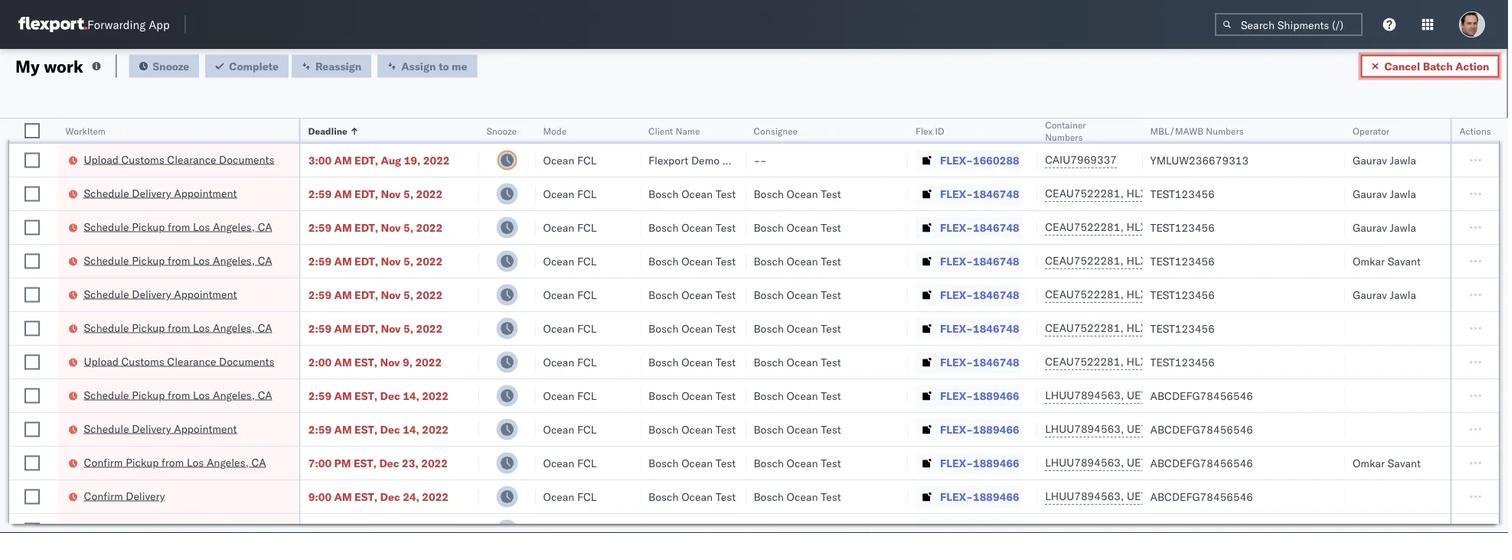 Task type: describe. For each thing, give the bounding box(es) containing it.
my
[[15, 56, 40, 77]]

3 gaurav jawla from the top
[[1353, 221, 1417, 234]]

4 fcl from the top
[[577, 255, 597, 268]]

forwarding
[[87, 17, 146, 32]]

5 ceau7522281, hlxu6269489, hlxu8034992 from the top
[[1045, 322, 1283, 335]]

schedule delivery appointment link for 2:59 am edt, nov 5, 2022
[[84, 287, 237, 302]]

24,
[[403, 490, 419, 504]]

6 schedule from the top
[[84, 389, 129, 402]]

6 ocean fcl from the top
[[543, 322, 597, 335]]

4 am from the top
[[334, 255, 352, 268]]

confirm delivery link
[[84, 489, 165, 504]]

4 uetu5238478 from the top
[[1127, 490, 1202, 503]]

ca for 2:59 am edt, nov 5, 2022
[[258, 254, 272, 267]]

2:59 am est, dec 14, 2022 for schedule pickup from los angeles, ca
[[308, 389, 449, 403]]

upload customs clearance documents button for 3:00 am edt, aug 19, 2022
[[84, 152, 274, 169]]

6 flex- from the top
[[940, 322, 973, 335]]

clearance for 3:00 am edt, aug 19, 2022
[[167, 153, 216, 166]]

workitem button
[[58, 122, 284, 137]]

1 ceau7522281, hlxu6269489, hlxu8034992 from the top
[[1045, 187, 1283, 200]]

7 flex- from the top
[[940, 356, 973, 369]]

savant for ceau7522281, hlxu6269489, hlxu8034992
[[1388, 255, 1421, 268]]

clearance for 2:00 am est, nov 9, 2022
[[167, 355, 216, 368]]

6 resize handle column header from the left
[[728, 119, 746, 534]]

actions
[[1460, 125, 1491, 137]]

14, for schedule pickup from los angeles, ca
[[403, 389, 419, 403]]

3 1846748 from the top
[[973, 255, 1020, 268]]

4 ceau7522281, hlxu6269489, hlxu8034992 from the top
[[1045, 288, 1283, 301]]

2 schedule pickup from los angeles, ca button from the top
[[84, 253, 272, 270]]

documents for 3:00 am edt, aug 19, 2022
[[219, 153, 274, 166]]

client name button
[[641, 122, 731, 137]]

uetu5238478 for schedule pickup from los angeles, ca
[[1127, 389, 1202, 402]]

8 ocean fcl from the top
[[543, 389, 597, 403]]

6 ceau7522281, hlxu6269489, hlxu8034992 from the top
[[1045, 355, 1283, 369]]

2 schedule from the top
[[84, 220, 129, 234]]

savant for lhuu7894563, uetu5238478
[[1388, 457, 1421, 470]]

1660288
[[973, 154, 1020, 167]]

flexport
[[648, 154, 689, 167]]

3:00
[[308, 154, 332, 167]]

3 flex-1846748 from the top
[[940, 255, 1020, 268]]

12 resize handle column header from the left
[[1481, 119, 1499, 534]]

appointment for 2:59 am edt, nov 5, 2022
[[174, 288, 237, 301]]

3:00 am edt, aug 19, 2022
[[308, 154, 450, 167]]

6 edt, from the top
[[355, 322, 378, 335]]

1 edt, from the top
[[355, 154, 378, 167]]

lhuu7894563, uetu5238478 for schedule pickup from los angeles, ca
[[1045, 389, 1202, 402]]

schedule pickup from los angeles, ca for schedule pickup from los angeles, ca link related to 4th schedule pickup from los angeles, ca button from the bottom
[[84, 220, 272, 234]]

operator
[[1353, 125, 1390, 137]]

mbl/mawb
[[1150, 125, 1204, 137]]

container numbers button
[[1038, 116, 1128, 143]]

9 flex- from the top
[[940, 423, 973, 436]]

9:00
[[308, 490, 332, 504]]

name
[[676, 125, 700, 137]]

2 1846748 from the top
[[973, 221, 1020, 234]]

4 edt, from the top
[[355, 255, 378, 268]]

lhuu7894563, for schedule delivery appointment
[[1045, 423, 1124, 436]]

4 5, from the top
[[404, 288, 413, 302]]

workitem
[[65, 125, 106, 137]]

id
[[935, 125, 945, 137]]

pickup for 2:59 am est, dec 14, 2022
[[132, 389, 165, 402]]

est, for schedule pickup from los angeles, ca
[[355, 389, 378, 403]]

2 test123456 from the top
[[1150, 221, 1215, 234]]

appointment for 2:59 am est, dec 14, 2022
[[174, 422, 237, 436]]

9 resize handle column header from the left
[[1124, 119, 1143, 534]]

2 gaurav from the top
[[1353, 187, 1387, 201]]

flex-1889466 for confirm pickup from los angeles, ca
[[940, 457, 1020, 470]]

omkar savant for ceau7522281, hlxu6269489, hlxu8034992
[[1353, 255, 1421, 268]]

1 test123456 from the top
[[1150, 187, 1215, 201]]

7:00
[[308, 457, 332, 470]]

1 schedule delivery appointment from the top
[[84, 186, 237, 200]]

2 fcl from the top
[[577, 187, 597, 201]]

2 gaurav jawla from the top
[[1353, 187, 1417, 201]]

6 fcl from the top
[[577, 322, 597, 335]]

lhuu7894563, for confirm pickup from los angeles, ca
[[1045, 456, 1124, 470]]

11 flex- from the top
[[940, 490, 973, 504]]

1 hlxu8034992 from the top
[[1208, 187, 1283, 200]]

upload customs clearance documents for 3:00
[[84, 153, 274, 166]]

--
[[754, 154, 767, 167]]

dec for schedule delivery appointment
[[380, 423, 400, 436]]

pickup for 7:00 pm est, dec 23, 2022
[[126, 456, 159, 469]]

3 test123456 from the top
[[1150, 255, 1215, 268]]

5 hlxu6269489, from the top
[[1127, 322, 1205, 335]]

deadline button
[[301, 122, 464, 137]]

4 abcdefg78456546 from the top
[[1150, 490, 1253, 504]]

4 jawla from the top
[[1390, 288, 1417, 302]]

ca for 2:59 am est, dec 14, 2022
[[258, 389, 272, 402]]

9,
[[403, 356, 413, 369]]

est, for schedule delivery appointment
[[355, 423, 378, 436]]

2 flex- from the top
[[940, 187, 973, 201]]

3 resize handle column header from the left
[[460, 119, 479, 534]]

forwarding app link
[[18, 17, 170, 32]]

schedule pickup from los angeles, ca link for 2nd schedule pickup from los angeles, ca button
[[84, 253, 272, 268]]

1889466 for schedule pickup from los angeles, ca
[[973, 389, 1020, 403]]

pickup for 2:59 am edt, nov 5, 2022
[[132, 254, 165, 267]]

confirm for confirm pickup from los angeles, ca
[[84, 456, 123, 469]]

est, for upload customs clearance documents
[[355, 356, 378, 369]]

upload customs clearance documents link for 2:00 am est, nov 9, 2022
[[84, 354, 274, 369]]

schedule pickup from los angeles, ca link for 4th schedule pickup from los angeles, ca button from the bottom
[[84, 219, 272, 235]]

dec for confirm pickup from los angeles, ca
[[379, 457, 399, 470]]

6 hlxu6269489, from the top
[[1127, 355, 1205, 369]]

flex-1660288
[[940, 154, 1020, 167]]

cancel
[[1385, 59, 1420, 73]]

4 flex-1846748 from the top
[[940, 288, 1020, 302]]

abcdefg78456546 for schedule pickup from los angeles, ca
[[1150, 389, 1253, 403]]

caiu7969337
[[1045, 153, 1117, 167]]

from for 2:59 am est, dec 14, 2022
[[168, 389, 190, 402]]

5 1846748 from the top
[[973, 322, 1020, 335]]

8 fcl from the top
[[577, 389, 597, 403]]

my work
[[15, 56, 83, 77]]

6 am from the top
[[334, 322, 352, 335]]

uetu5238478 for confirm pickup from los angeles, ca
[[1127, 456, 1202, 470]]

6 test123456 from the top
[[1150, 356, 1215, 369]]

confirm delivery
[[84, 490, 165, 503]]

mbl/mawb numbers button
[[1143, 122, 1330, 137]]

deadline
[[308, 125, 348, 137]]

3 ocean fcl from the top
[[543, 221, 597, 234]]

4 hlxu8034992 from the top
[[1208, 288, 1283, 301]]

2:59 am est, dec 14, 2022 for schedule delivery appointment
[[308, 423, 449, 436]]

4 lhuu7894563, from the top
[[1045, 490, 1124, 503]]

documents for 2:00 am est, nov 9, 2022
[[219, 355, 274, 368]]

3 edt, from the top
[[355, 221, 378, 234]]

3 ceau7522281, from the top
[[1045, 254, 1124, 268]]

11 fcl from the top
[[577, 490, 597, 504]]

schedule delivery appointment button for 2:59 am est, dec 14, 2022
[[84, 421, 237, 438]]

upload customs clearance documents for 2:00
[[84, 355, 274, 368]]

6 hlxu8034992 from the top
[[1208, 355, 1283, 369]]

snooze
[[487, 125, 517, 137]]

23,
[[402, 457, 419, 470]]

omkar savant for lhuu7894563, uetu5238478
[[1353, 457, 1421, 470]]

dec left 24,
[[380, 490, 400, 504]]

cancel batch action button
[[1361, 55, 1500, 78]]

2 resize handle column header from the left
[[281, 119, 299, 534]]

batch
[[1423, 59, 1453, 73]]

5 am from the top
[[334, 288, 352, 302]]

lhuu7894563, uetu5238478 for confirm pickup from los angeles, ca
[[1045, 456, 1202, 470]]

2 flex-1846748 from the top
[[940, 221, 1020, 234]]

schedule delivery appointment link for 2:59 am est, dec 14, 2022
[[84, 421, 237, 437]]

10 resize handle column header from the left
[[1327, 119, 1345, 534]]

5 resize handle column header from the left
[[622, 119, 641, 534]]

mode
[[543, 125, 567, 137]]

3 fcl from the top
[[577, 221, 597, 234]]

2 edt, from the top
[[355, 187, 378, 201]]

2:00 am est, nov 9, 2022
[[308, 356, 442, 369]]

9 fcl from the top
[[577, 423, 597, 436]]

1 ocean fcl from the top
[[543, 154, 597, 167]]

3 schedule pickup from los angeles, ca button from the top
[[84, 320, 272, 337]]

4 ocean fcl from the top
[[543, 255, 597, 268]]

flex id
[[916, 125, 945, 137]]

4 1846748 from the top
[[973, 288, 1020, 302]]

aug
[[381, 154, 401, 167]]

delivery for the confirm delivery button
[[126, 490, 165, 503]]

1 2:59 from the top
[[308, 187, 332, 201]]

1 vertical spatial consignee
[[723, 154, 774, 167]]

client name
[[648, 125, 700, 137]]

1 am from the top
[[334, 154, 352, 167]]

los for 7:00 pm est, dec 23, 2022
[[187, 456, 204, 469]]

7:00 pm est, dec 23, 2022
[[308, 457, 448, 470]]

2 am from the top
[[334, 187, 352, 201]]

2 hlxu8034992 from the top
[[1208, 221, 1283, 234]]

cancel batch action
[[1385, 59, 1490, 73]]

10 flex- from the top
[[940, 457, 973, 470]]

client
[[648, 125, 673, 137]]

schedule pickup from los angeles, ca link for 3rd schedule pickup from los angeles, ca button from the top
[[84, 320, 272, 336]]

9:00 am est, dec 24, 2022
[[308, 490, 449, 504]]

abcdefg78456546 for schedule delivery appointment
[[1150, 423, 1253, 436]]

8 flex- from the top
[[940, 389, 973, 403]]

4 flex-1889466 from the top
[[940, 490, 1020, 504]]

3 5, from the top
[[404, 255, 413, 268]]



Task type: locate. For each thing, give the bounding box(es) containing it.
abcdefg78456546
[[1150, 389, 1253, 403], [1150, 423, 1253, 436], [1150, 457, 1253, 470], [1150, 490, 1253, 504]]

3 schedule pickup from los angeles, ca link from the top
[[84, 320, 272, 336]]

confirm inside button
[[84, 456, 123, 469]]

lhuu7894563, uetu5238478
[[1045, 389, 1202, 402], [1045, 423, 1202, 436], [1045, 456, 1202, 470], [1045, 490, 1202, 503]]

flex id button
[[908, 122, 1022, 137]]

schedule pickup from los angeles, ca button
[[84, 219, 272, 236], [84, 253, 272, 270], [84, 320, 272, 337], [84, 388, 272, 405]]

0 vertical spatial omkar savant
[[1353, 255, 1421, 268]]

test123456
[[1150, 187, 1215, 201], [1150, 221, 1215, 234], [1150, 255, 1215, 268], [1150, 288, 1215, 302], [1150, 322, 1215, 335], [1150, 356, 1215, 369]]

schedule delivery appointment for 2:59 am edt, nov 5, 2022
[[84, 288, 237, 301]]

confirm for confirm delivery
[[84, 490, 123, 503]]

customs for 2:00
[[121, 355, 164, 368]]

dec down 2:00 am est, nov 9, 2022
[[380, 389, 400, 403]]

1 vertical spatial 2:59 am est, dec 14, 2022
[[308, 423, 449, 436]]

1 customs from the top
[[121, 153, 164, 166]]

consignee up --
[[754, 125, 798, 137]]

0 vertical spatial 2:59 am est, dec 14, 2022
[[308, 389, 449, 403]]

3 flex-1889466 from the top
[[940, 457, 1020, 470]]

2:59 am edt, nov 5, 2022
[[308, 187, 443, 201], [308, 221, 443, 234], [308, 255, 443, 268], [308, 288, 443, 302], [308, 322, 443, 335]]

0 vertical spatial schedule delivery appointment link
[[84, 186, 237, 201]]

ocean
[[543, 154, 575, 167], [543, 187, 575, 201], [682, 187, 713, 201], [787, 187, 818, 201], [543, 221, 575, 234], [682, 221, 713, 234], [787, 221, 818, 234], [543, 255, 575, 268], [682, 255, 713, 268], [787, 255, 818, 268], [543, 288, 575, 302], [682, 288, 713, 302], [787, 288, 818, 302], [543, 322, 575, 335], [682, 322, 713, 335], [787, 322, 818, 335], [543, 356, 575, 369], [682, 356, 713, 369], [787, 356, 818, 369], [543, 389, 575, 403], [682, 389, 713, 403], [787, 389, 818, 403], [543, 423, 575, 436], [682, 423, 713, 436], [787, 423, 818, 436], [543, 457, 575, 470], [682, 457, 713, 470], [787, 457, 818, 470], [543, 490, 575, 504], [682, 490, 713, 504], [787, 490, 818, 504]]

omkar for ceau7522281, hlxu6269489, hlxu8034992
[[1353, 255, 1385, 268]]

0 horizontal spatial numbers
[[1045, 131, 1083, 143]]

dec for schedule pickup from los angeles, ca
[[380, 389, 400, 403]]

ceau7522281,
[[1045, 187, 1124, 200], [1045, 221, 1124, 234], [1045, 254, 1124, 268], [1045, 288, 1124, 301], [1045, 322, 1124, 335], [1045, 355, 1124, 369]]

numbers for container numbers
[[1045, 131, 1083, 143]]

2:59
[[308, 187, 332, 201], [308, 221, 332, 234], [308, 255, 332, 268], [308, 288, 332, 302], [308, 322, 332, 335], [308, 389, 332, 403], [308, 423, 332, 436]]

4 test123456 from the top
[[1150, 288, 1215, 302]]

1 vertical spatial upload customs clearance documents link
[[84, 354, 274, 369]]

confirm delivery button
[[84, 489, 165, 506]]

3 schedule from the top
[[84, 254, 129, 267]]

flexport. image
[[18, 17, 87, 32]]

4 schedule pickup from los angeles, ca link from the top
[[84, 388, 272, 403]]

ocean fcl
[[543, 154, 597, 167], [543, 187, 597, 201], [543, 221, 597, 234], [543, 255, 597, 268], [543, 288, 597, 302], [543, 322, 597, 335], [543, 356, 597, 369], [543, 389, 597, 403], [543, 423, 597, 436], [543, 457, 597, 470], [543, 490, 597, 504]]

1 gaurav jawla from the top
[[1353, 154, 1417, 167]]

2 schedule delivery appointment from the top
[[84, 288, 237, 301]]

confirm pickup from los angeles, ca button
[[84, 455, 266, 472]]

delivery for schedule delivery appointment 'button' related to 2:59 am edt, nov 5, 2022
[[132, 288, 171, 301]]

14, up 23,
[[403, 423, 419, 436]]

6 flex-1846748 from the top
[[940, 356, 1020, 369]]

flex-1846748 button
[[916, 183, 1023, 205], [916, 183, 1023, 205], [916, 217, 1023, 239], [916, 217, 1023, 239], [916, 251, 1023, 272], [916, 251, 1023, 272], [916, 284, 1023, 306], [916, 284, 1023, 306], [916, 318, 1023, 340], [916, 318, 1023, 340], [916, 352, 1023, 373], [916, 352, 1023, 373]]

2 vertical spatial schedule delivery appointment link
[[84, 421, 237, 437]]

consignee right demo
[[723, 154, 774, 167]]

0 vertical spatial consignee
[[754, 125, 798, 137]]

from for 2:59 am edt, nov 5, 2022
[[168, 254, 190, 267]]

angeles, for 2:59 am est, dec 14, 2022
[[213, 389, 255, 402]]

schedule delivery appointment link
[[84, 186, 237, 201], [84, 287, 237, 302], [84, 421, 237, 437]]

from
[[168, 220, 190, 234], [168, 254, 190, 267], [168, 321, 190, 335], [168, 389, 190, 402], [162, 456, 184, 469]]

1 vertical spatial upload
[[84, 355, 119, 368]]

est, right pm
[[354, 457, 377, 470]]

1 vertical spatial upload customs clearance documents button
[[84, 354, 274, 371]]

4 schedule pickup from los angeles, ca button from the top
[[84, 388, 272, 405]]

appointment
[[174, 186, 237, 200], [174, 288, 237, 301], [174, 422, 237, 436]]

lhuu7894563,
[[1045, 389, 1124, 402], [1045, 423, 1124, 436], [1045, 456, 1124, 470], [1045, 490, 1124, 503]]

est, for confirm pickup from los angeles, ca
[[354, 457, 377, 470]]

1 vertical spatial 14,
[[403, 423, 419, 436]]

3 lhuu7894563, from the top
[[1045, 456, 1124, 470]]

2 1889466 from the top
[[973, 423, 1020, 436]]

los for 2:59 am edt, nov 5, 2022
[[193, 254, 210, 267]]

numbers up ymluw236679313
[[1206, 125, 1244, 137]]

upload customs clearance documents link for 3:00 am edt, aug 19, 2022
[[84, 152, 274, 167]]

7 2:59 from the top
[[308, 423, 332, 436]]

1 - from the left
[[754, 154, 760, 167]]

est, left 9,
[[355, 356, 378, 369]]

1 omkar savant from the top
[[1353, 255, 1421, 268]]

5 hlxu8034992 from the top
[[1208, 322, 1283, 335]]

5,
[[404, 187, 413, 201], [404, 221, 413, 234], [404, 255, 413, 268], [404, 288, 413, 302], [404, 322, 413, 335]]

flex-1846748
[[940, 187, 1020, 201], [940, 221, 1020, 234], [940, 255, 1020, 268], [940, 288, 1020, 302], [940, 322, 1020, 335], [940, 356, 1020, 369]]

14, for schedule delivery appointment
[[403, 423, 419, 436]]

4 hlxu6269489, from the top
[[1127, 288, 1205, 301]]

delivery
[[132, 186, 171, 200], [132, 288, 171, 301], [132, 422, 171, 436], [126, 490, 165, 503]]

4 schedule from the top
[[84, 288, 129, 301]]

los
[[193, 220, 210, 234], [193, 254, 210, 267], [193, 321, 210, 335], [193, 389, 210, 402], [187, 456, 204, 469]]

0 vertical spatial schedule delivery appointment
[[84, 186, 237, 200]]

4 resize handle column header from the left
[[517, 119, 536, 534]]

2:00
[[308, 356, 332, 369]]

3 schedule delivery appointment button from the top
[[84, 421, 237, 438]]

2 lhuu7894563, uetu5238478 from the top
[[1045, 423, 1202, 436]]

3 am from the top
[[334, 221, 352, 234]]

flexport demo consignee
[[648, 154, 774, 167]]

3 abcdefg78456546 from the top
[[1150, 457, 1253, 470]]

3 gaurav from the top
[[1353, 221, 1387, 234]]

7 schedule from the top
[[84, 422, 129, 436]]

2 upload customs clearance documents from the top
[[84, 355, 274, 368]]

0 vertical spatial appointment
[[174, 186, 237, 200]]

0 vertical spatial upload customs clearance documents
[[84, 153, 274, 166]]

3 hlxu6269489, from the top
[[1127, 254, 1205, 268]]

0 vertical spatial 14,
[[403, 389, 419, 403]]

flex-1889466 button
[[916, 386, 1023, 407], [916, 386, 1023, 407], [916, 419, 1023, 441], [916, 419, 1023, 441], [916, 453, 1023, 474], [916, 453, 1023, 474], [916, 487, 1023, 508], [916, 487, 1023, 508]]

1 14, from the top
[[403, 389, 419, 403]]

angeles, for 7:00 pm est, dec 23, 2022
[[207, 456, 249, 469]]

est, up 7:00 pm est, dec 23, 2022
[[355, 423, 378, 436]]

confirm inside button
[[84, 490, 123, 503]]

upload
[[84, 153, 119, 166], [84, 355, 119, 368]]

am
[[334, 154, 352, 167], [334, 187, 352, 201], [334, 221, 352, 234], [334, 255, 352, 268], [334, 288, 352, 302], [334, 322, 352, 335], [334, 356, 352, 369], [334, 389, 352, 403], [334, 423, 352, 436], [334, 490, 352, 504]]

14, down 9,
[[403, 389, 419, 403]]

1 vertical spatial schedule delivery appointment button
[[84, 287, 237, 304]]

dec
[[380, 389, 400, 403], [380, 423, 400, 436], [379, 457, 399, 470], [380, 490, 400, 504]]

delivery inside button
[[126, 490, 165, 503]]

2 clearance from the top
[[167, 355, 216, 368]]

schedule delivery appointment for 2:59 am est, dec 14, 2022
[[84, 422, 237, 436]]

2 schedule delivery appointment link from the top
[[84, 287, 237, 302]]

19,
[[404, 154, 421, 167]]

1 fcl from the top
[[577, 154, 597, 167]]

documents left 3:00
[[219, 153, 274, 166]]

consignee inside button
[[754, 125, 798, 137]]

4 lhuu7894563, uetu5238478 from the top
[[1045, 490, 1202, 503]]

7 am from the top
[[334, 356, 352, 369]]

pickup
[[132, 220, 165, 234], [132, 254, 165, 267], [132, 321, 165, 335], [132, 389, 165, 402], [126, 456, 159, 469]]

omkar for lhuu7894563, uetu5238478
[[1353, 457, 1385, 470]]

upload customs clearance documents button
[[84, 152, 274, 169], [84, 354, 274, 371]]

5 2:59 from the top
[[308, 322, 332, 335]]

est, down 7:00 pm est, dec 23, 2022
[[355, 490, 378, 504]]

edt,
[[355, 154, 378, 167], [355, 187, 378, 201], [355, 221, 378, 234], [355, 255, 378, 268], [355, 288, 378, 302], [355, 322, 378, 335]]

11 ocean fcl from the top
[[543, 490, 597, 504]]

1889466 for confirm pickup from los angeles, ca
[[973, 457, 1020, 470]]

gaurav jawla
[[1353, 154, 1417, 167], [1353, 187, 1417, 201], [1353, 221, 1417, 234], [1353, 288, 1417, 302]]

1 documents from the top
[[219, 153, 274, 166]]

2 hlxu6269489, from the top
[[1127, 221, 1205, 234]]

3 flex- from the top
[[940, 221, 973, 234]]

0 vertical spatial upload
[[84, 153, 119, 166]]

forwarding app
[[87, 17, 170, 32]]

flex-
[[940, 154, 973, 167], [940, 187, 973, 201], [940, 221, 973, 234], [940, 255, 973, 268], [940, 288, 973, 302], [940, 322, 973, 335], [940, 356, 973, 369], [940, 389, 973, 403], [940, 423, 973, 436], [940, 457, 973, 470], [940, 490, 973, 504]]

2 - from the left
[[760, 154, 767, 167]]

4 gaurav from the top
[[1353, 288, 1387, 302]]

consignee button
[[746, 122, 893, 137]]

app
[[149, 17, 170, 32]]

0 vertical spatial omkar
[[1353, 255, 1385, 268]]

1 resize handle column header from the left
[[39, 119, 58, 534]]

3 schedule pickup from los angeles, ca from the top
[[84, 321, 272, 335]]

upload customs clearance documents button for 2:00 am est, nov 9, 2022
[[84, 354, 274, 371]]

schedule pickup from los angeles, ca for schedule pickup from los angeles, ca link corresponding to 3rd schedule pickup from los angeles, ca button from the top
[[84, 321, 272, 335]]

angeles, inside button
[[207, 456, 249, 469]]

demo
[[691, 154, 720, 167]]

schedule delivery appointment button
[[84, 186, 237, 203], [84, 287, 237, 304], [84, 421, 237, 438]]

ymluw236679313
[[1150, 154, 1249, 167]]

Search Shipments (/) text field
[[1215, 13, 1363, 36]]

0 vertical spatial clearance
[[167, 153, 216, 166]]

2 2:59 am est, dec 14, 2022 from the top
[[308, 423, 449, 436]]

bosch
[[648, 187, 679, 201], [754, 187, 784, 201], [648, 221, 679, 234], [754, 221, 784, 234], [648, 255, 679, 268], [754, 255, 784, 268], [648, 288, 679, 302], [754, 288, 784, 302], [648, 322, 679, 335], [754, 322, 784, 335], [648, 356, 679, 369], [754, 356, 784, 369], [648, 389, 679, 403], [754, 389, 784, 403], [648, 423, 679, 436], [754, 423, 784, 436], [648, 457, 679, 470], [754, 457, 784, 470], [648, 490, 679, 504], [754, 490, 784, 504]]

delivery for third schedule delivery appointment 'button' from the bottom
[[132, 186, 171, 200]]

2 documents from the top
[[219, 355, 274, 368]]

2:59 am est, dec 14, 2022
[[308, 389, 449, 403], [308, 423, 449, 436]]

work
[[44, 56, 83, 77]]

2:59 am edt, nov 5, 2022 for schedule pickup from los angeles, ca link corresponding to 3rd schedule pickup from los angeles, ca button from the top
[[308, 322, 443, 335]]

8 resize handle column header from the left
[[1019, 119, 1038, 534]]

0 vertical spatial documents
[[219, 153, 274, 166]]

numbers
[[1206, 125, 1244, 137], [1045, 131, 1083, 143]]

14,
[[403, 389, 419, 403], [403, 423, 419, 436]]

1 vertical spatial omkar savant
[[1353, 457, 1421, 470]]

1 2:59 am edt, nov 5, 2022 from the top
[[308, 187, 443, 201]]

1 schedule delivery appointment button from the top
[[84, 186, 237, 203]]

5 ceau7522281, from the top
[[1045, 322, 1124, 335]]

2 ceau7522281, from the top
[[1045, 221, 1124, 234]]

2 vertical spatial schedule delivery appointment
[[84, 422, 237, 436]]

flex-1889466
[[940, 389, 1020, 403], [940, 423, 1020, 436], [940, 457, 1020, 470], [940, 490, 1020, 504]]

action
[[1456, 59, 1490, 73]]

hlxu8034992
[[1208, 187, 1283, 200], [1208, 221, 1283, 234], [1208, 254, 1283, 268], [1208, 288, 1283, 301], [1208, 322, 1283, 335], [1208, 355, 1283, 369]]

2 2:59 from the top
[[308, 221, 332, 234]]

1 ceau7522281, from the top
[[1045, 187, 1124, 200]]

resize handle column header
[[39, 119, 58, 534], [281, 119, 299, 534], [460, 119, 479, 534], [517, 119, 536, 534], [622, 119, 641, 534], [728, 119, 746, 534], [890, 119, 908, 534], [1019, 119, 1038, 534], [1124, 119, 1143, 534], [1327, 119, 1345, 534], [1432, 119, 1451, 534], [1481, 119, 1499, 534]]

1 schedule pickup from los angeles, ca link from the top
[[84, 219, 272, 235]]

los for 2:59 am est, dec 14, 2022
[[193, 389, 210, 402]]

angeles, for 2:59 am edt, nov 5, 2022
[[213, 254, 255, 267]]

1 omkar from the top
[[1353, 255, 1385, 268]]

1 vertical spatial omkar
[[1353, 457, 1385, 470]]

2 vertical spatial schedule delivery appointment button
[[84, 421, 237, 438]]

None checkbox
[[25, 254, 40, 269], [25, 321, 40, 337], [25, 389, 40, 404], [25, 422, 40, 438], [25, 456, 40, 471], [25, 490, 40, 505], [25, 254, 40, 269], [25, 321, 40, 337], [25, 389, 40, 404], [25, 422, 40, 438], [25, 456, 40, 471], [25, 490, 40, 505]]

lhuu7894563, uetu5238478 for schedule delivery appointment
[[1045, 423, 1202, 436]]

mode button
[[536, 122, 625, 137]]

consignee
[[754, 125, 798, 137], [723, 154, 774, 167]]

1 vertical spatial upload customs clearance documents
[[84, 355, 274, 368]]

omkar savant
[[1353, 255, 1421, 268], [1353, 457, 1421, 470]]

1 uetu5238478 from the top
[[1127, 389, 1202, 402]]

flex-1889466 for schedule pickup from los angeles, ca
[[940, 389, 1020, 403]]

None checkbox
[[25, 123, 40, 139], [25, 153, 40, 168], [25, 186, 40, 202], [25, 220, 40, 235], [25, 288, 40, 303], [25, 355, 40, 370], [25, 523, 40, 534], [25, 123, 40, 139], [25, 153, 40, 168], [25, 186, 40, 202], [25, 220, 40, 235], [25, 288, 40, 303], [25, 355, 40, 370], [25, 523, 40, 534]]

1 hlxu6269489, from the top
[[1127, 187, 1205, 200]]

schedule
[[84, 186, 129, 200], [84, 220, 129, 234], [84, 254, 129, 267], [84, 288, 129, 301], [84, 321, 129, 335], [84, 389, 129, 402], [84, 422, 129, 436]]

1 schedule from the top
[[84, 186, 129, 200]]

1 schedule delivery appointment link from the top
[[84, 186, 237, 201]]

confirm pickup from los angeles, ca
[[84, 456, 266, 469]]

abcdefg78456546 for confirm pickup from los angeles, ca
[[1150, 457, 1253, 470]]

1889466 for schedule delivery appointment
[[973, 423, 1020, 436]]

4 flex- from the top
[[940, 255, 973, 268]]

5 schedule from the top
[[84, 321, 129, 335]]

2:59 am est, dec 14, 2022 down 2:00 am est, nov 9, 2022
[[308, 389, 449, 403]]

flex
[[916, 125, 933, 137]]

2 2:59 am edt, nov 5, 2022 from the top
[[308, 221, 443, 234]]

schedule pickup from los angeles, ca
[[84, 220, 272, 234], [84, 254, 272, 267], [84, 321, 272, 335], [84, 389, 272, 402]]

fcl
[[577, 154, 597, 167], [577, 187, 597, 201], [577, 221, 597, 234], [577, 255, 597, 268], [577, 288, 597, 302], [577, 322, 597, 335], [577, 356, 597, 369], [577, 389, 597, 403], [577, 423, 597, 436], [577, 457, 597, 470], [577, 490, 597, 504]]

2 ceau7522281, hlxu6269489, hlxu8034992 from the top
[[1045, 221, 1283, 234]]

ca inside button
[[252, 456, 266, 469]]

numbers down container at the right
[[1045, 131, 1083, 143]]

11 resize handle column header from the left
[[1432, 119, 1451, 534]]

1 flex-1846748 from the top
[[940, 187, 1020, 201]]

test
[[716, 187, 736, 201], [821, 187, 841, 201], [716, 221, 736, 234], [821, 221, 841, 234], [716, 255, 736, 268], [821, 255, 841, 268], [716, 288, 736, 302], [821, 288, 841, 302], [716, 322, 736, 335], [821, 322, 841, 335], [716, 356, 736, 369], [821, 356, 841, 369], [716, 389, 736, 403], [821, 389, 841, 403], [716, 423, 736, 436], [821, 423, 841, 436], [716, 457, 736, 470], [821, 457, 841, 470], [716, 490, 736, 504], [821, 490, 841, 504]]

0 vertical spatial savant
[[1388, 255, 1421, 268]]

0 vertical spatial customs
[[121, 153, 164, 166]]

4 2:59 am edt, nov 5, 2022 from the top
[[308, 288, 443, 302]]

ceau7522281, hlxu6269489, hlxu8034992
[[1045, 187, 1283, 200], [1045, 221, 1283, 234], [1045, 254, 1283, 268], [1045, 288, 1283, 301], [1045, 322, 1283, 335], [1045, 355, 1283, 369]]

from for 7:00 pm est, dec 23, 2022
[[162, 456, 184, 469]]

from inside confirm pickup from los angeles, ca link
[[162, 456, 184, 469]]

1 vertical spatial savant
[[1388, 457, 1421, 470]]

1 lhuu7894563, from the top
[[1045, 389, 1124, 402]]

1 vertical spatial confirm
[[84, 490, 123, 503]]

0 vertical spatial upload customs clearance documents button
[[84, 152, 274, 169]]

upload for 2:00 am est, nov 9, 2022
[[84, 355, 119, 368]]

0 vertical spatial schedule delivery appointment button
[[84, 186, 237, 203]]

1 vertical spatial appointment
[[174, 288, 237, 301]]

1 vertical spatial schedule delivery appointment link
[[84, 287, 237, 302]]

2 abcdefg78456546 from the top
[[1150, 423, 1253, 436]]

0 vertical spatial upload customs clearance documents link
[[84, 152, 274, 167]]

1 1846748 from the top
[[973, 187, 1020, 201]]

container
[[1045, 119, 1086, 131]]

1 horizontal spatial numbers
[[1206, 125, 1244, 137]]

confirm pickup from los angeles, ca link
[[84, 455, 266, 471]]

est,
[[355, 356, 378, 369], [355, 389, 378, 403], [355, 423, 378, 436], [354, 457, 377, 470], [355, 490, 378, 504]]

customs
[[121, 153, 164, 166], [121, 355, 164, 368]]

ca
[[258, 220, 272, 234], [258, 254, 272, 267], [258, 321, 272, 335], [258, 389, 272, 402], [252, 456, 266, 469]]

numbers for mbl/mawb numbers
[[1206, 125, 1244, 137]]

2 vertical spatial appointment
[[174, 422, 237, 436]]

2 customs from the top
[[121, 355, 164, 368]]

2:59 am edt, nov 5, 2022 for third schedule delivery appointment link from the bottom
[[308, 187, 443, 201]]

2022
[[423, 154, 450, 167], [416, 187, 443, 201], [416, 221, 443, 234], [416, 255, 443, 268], [416, 288, 443, 302], [416, 322, 443, 335], [415, 356, 442, 369], [422, 389, 449, 403], [422, 423, 449, 436], [421, 457, 448, 470], [422, 490, 449, 504]]

schedule delivery appointment button for 2:59 am edt, nov 5, 2022
[[84, 287, 237, 304]]

numbers inside container numbers
[[1045, 131, 1083, 143]]

1 5, from the top
[[404, 187, 413, 201]]

schedule pickup from los angeles, ca link
[[84, 219, 272, 235], [84, 253, 272, 268], [84, 320, 272, 336], [84, 388, 272, 403]]

2:59 am edt, nov 5, 2022 for schedule pickup from los angeles, ca link related to 4th schedule pickup from los angeles, ca button from the bottom
[[308, 221, 443, 234]]

upload for 3:00 am edt, aug 19, 2022
[[84, 153, 119, 166]]

uetu5238478
[[1127, 389, 1202, 402], [1127, 423, 1202, 436], [1127, 456, 1202, 470], [1127, 490, 1202, 503]]

schedule pickup from los angeles, ca link for 1st schedule pickup from los angeles, ca button from the bottom of the page
[[84, 388, 272, 403]]

uetu5238478 for schedule delivery appointment
[[1127, 423, 1202, 436]]

1846748
[[973, 187, 1020, 201], [973, 221, 1020, 234], [973, 255, 1020, 268], [973, 288, 1020, 302], [973, 322, 1020, 335], [973, 356, 1020, 369]]

upload customs clearance documents
[[84, 153, 274, 166], [84, 355, 274, 368]]

3 lhuu7894563, uetu5238478 from the top
[[1045, 456, 1202, 470]]

pm
[[334, 457, 351, 470]]

1 gaurav from the top
[[1353, 154, 1387, 167]]

flex-1889466 for schedule delivery appointment
[[940, 423, 1020, 436]]

lhuu7894563, for schedule pickup from los angeles, ca
[[1045, 389, 1124, 402]]

2 lhuu7894563, from the top
[[1045, 423, 1124, 436]]

los inside button
[[187, 456, 204, 469]]

documents left 2:00
[[219, 355, 274, 368]]

schedule pickup from los angeles, ca for schedule pickup from los angeles, ca link related to 1st schedule pickup from los angeles, ca button from the bottom of the page
[[84, 389, 272, 402]]

est, down 2:00 am est, nov 9, 2022
[[355, 389, 378, 403]]

0 vertical spatial confirm
[[84, 456, 123, 469]]

customs for 3:00
[[121, 153, 164, 166]]

1 vertical spatial clearance
[[167, 355, 216, 368]]

4 1889466 from the top
[[973, 490, 1020, 504]]

pickup inside button
[[126, 456, 159, 469]]

1 vertical spatial customs
[[121, 355, 164, 368]]

2:59 am est, dec 14, 2022 up 7:00 pm est, dec 23, 2022
[[308, 423, 449, 436]]

1 vertical spatial documents
[[219, 355, 274, 368]]

dec up 7:00 pm est, dec 23, 2022
[[380, 423, 400, 436]]

ca for 7:00 pm est, dec 23, 2022
[[252, 456, 266, 469]]

upload customs clearance documents link
[[84, 152, 274, 167], [84, 354, 274, 369]]

mbl/mawb numbers
[[1150, 125, 1244, 137]]

schedule pickup from los angeles, ca for 2nd schedule pickup from los angeles, ca button's schedule pickup from los angeles, ca link
[[84, 254, 272, 267]]

1889466
[[973, 389, 1020, 403], [973, 423, 1020, 436], [973, 457, 1020, 470], [973, 490, 1020, 504]]

delivery for schedule delivery appointment 'button' corresponding to 2:59 am est, dec 14, 2022
[[132, 422, 171, 436]]

container numbers
[[1045, 119, 1086, 143]]

3 1889466 from the top
[[973, 457, 1020, 470]]

2 uetu5238478 from the top
[[1127, 423, 1202, 436]]

1 vertical spatial schedule delivery appointment
[[84, 288, 237, 301]]

dec left 23,
[[379, 457, 399, 470]]

5 ocean fcl from the top
[[543, 288, 597, 302]]



Task type: vqa. For each thing, say whether or not it's contained in the screenshot.


